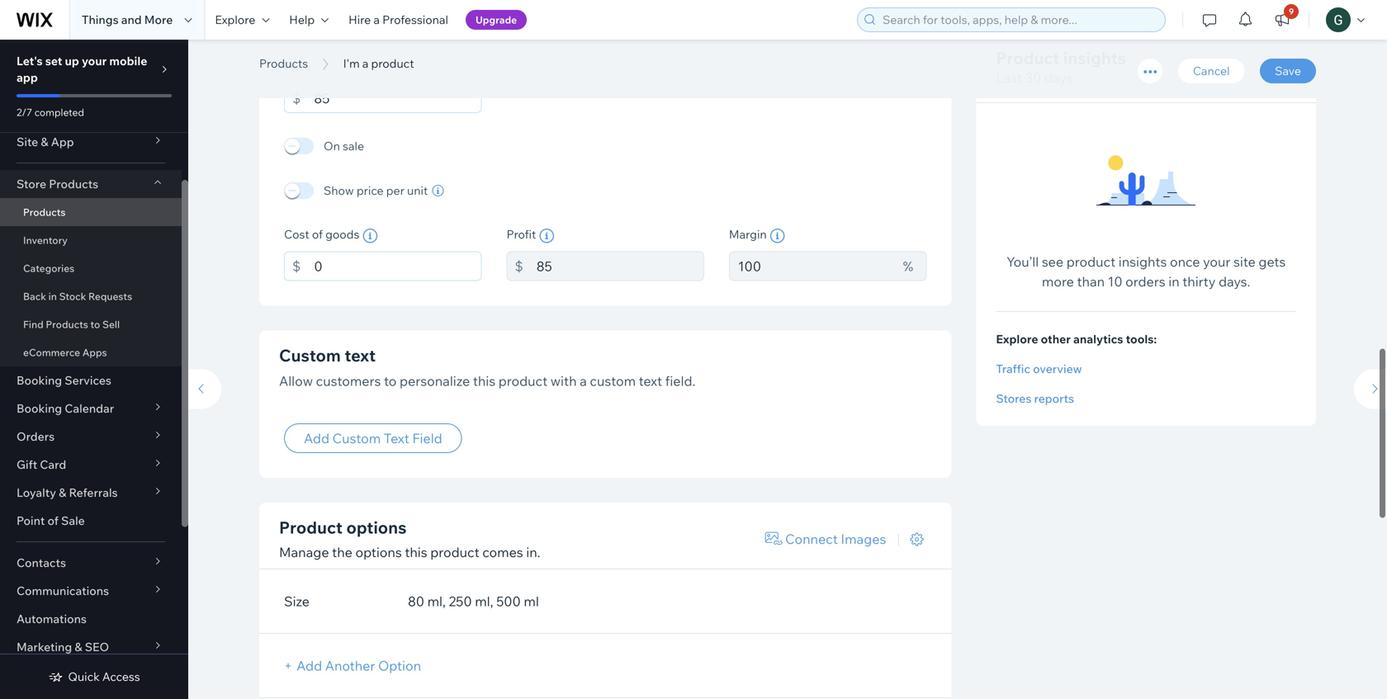 Task type: locate. For each thing, give the bounding box(es) containing it.
1 vertical spatial booking
[[17, 402, 62, 416]]

analytics
[[1074, 309, 1124, 323]]

0 horizontal spatial ,
[[443, 570, 446, 587]]

0 vertical spatial this
[[473, 350, 496, 366]]

& for loyalty
[[59, 486, 66, 500]]

2/7
[[17, 106, 32, 119]]

booking services
[[17, 373, 111, 388]]

with
[[551, 350, 577, 366]]

product inside product options manage the options this product comes in.
[[279, 494, 343, 515]]

allow
[[279, 350, 313, 366]]

days.
[[1219, 250, 1251, 267]]

upgrade button
[[466, 10, 527, 30]]

explore
[[215, 12, 256, 27], [997, 309, 1039, 323]]

orders button
[[0, 423, 182, 451]]

10
[[1108, 250, 1123, 267]]

1 horizontal spatial product
[[997, 24, 1060, 45]]

1 vertical spatial text
[[639, 350, 663, 366]]

1 vertical spatial insights
[[1119, 231, 1168, 247]]

to
[[90, 318, 100, 331], [384, 350, 397, 366]]

to right the customers
[[384, 350, 397, 366]]

1 vertical spatial add
[[297, 635, 322, 651]]

1 vertical spatial of
[[47, 514, 59, 528]]

ecommerce
[[23, 347, 80, 359]]

explore left help
[[215, 12, 256, 27]]

orders
[[17, 430, 55, 444]]

ml right the 250
[[475, 570, 490, 587]]

1 horizontal spatial ml
[[475, 570, 490, 587]]

2 booking from the top
[[17, 402, 62, 416]]

1 horizontal spatial your
[[1204, 231, 1231, 247]]

personalize
[[400, 350, 470, 366]]

product inside custom text allow customers to personalize this product with a custom text field.
[[499, 350, 548, 366]]

booking calendar button
[[0, 395, 182, 423]]

0 horizontal spatial this
[[405, 521, 428, 538]]

0 vertical spatial to
[[90, 318, 100, 331]]

0 horizontal spatial text
[[345, 322, 376, 343]]

product up than at the right of page
[[1067, 231, 1116, 247]]

your inside let's set up your mobile app
[[82, 54, 107, 68]]

add for ,
[[297, 635, 322, 651]]

products
[[259, 56, 308, 71], [49, 177, 98, 191], [23, 206, 66, 219], [46, 318, 88, 331]]

loyalty
[[17, 486, 56, 500]]

loyalty & referrals button
[[0, 479, 182, 507]]

point of sale link
[[0, 507, 182, 535]]

set
[[45, 54, 62, 68]]

stores
[[997, 368, 1032, 383]]

sale
[[61, 514, 85, 528]]

thirty
[[1183, 250, 1216, 267]]

hire a professional
[[349, 12, 449, 27]]

cancel button
[[1179, 59, 1245, 83]]

find products to sell link
[[0, 311, 182, 339]]

2 horizontal spatial &
[[75, 640, 82, 655]]

price
[[284, 36, 311, 50]]

help
[[289, 12, 315, 27]]

services
[[65, 373, 111, 388]]

insights inside you'll see product insights once your site gets more than 10 orders in thirty days.
[[1119, 231, 1168, 247]]

products link inside i'm a product form
[[251, 55, 317, 72]]

0 horizontal spatial of
[[47, 514, 59, 528]]

& right site
[[41, 135, 48, 149]]

1 horizontal spatial products link
[[251, 55, 317, 72]]

products link down price
[[251, 55, 317, 72]]

sale
[[343, 116, 364, 130]]

cost of goods
[[284, 204, 360, 219]]

& right loyalty
[[59, 486, 66, 500]]

0 horizontal spatial product
[[279, 494, 343, 515]]

your up days.
[[1204, 231, 1231, 247]]

0 vertical spatial custom
[[279, 322, 341, 343]]

site
[[1234, 231, 1256, 247]]

None text field
[[729, 228, 895, 258]]

2 ml from the left
[[475, 570, 490, 587]]

text left field.
[[639, 350, 663, 366]]

a down 'hire'
[[362, 56, 369, 71]]

1 horizontal spatial i'm
[[343, 56, 360, 71]]

you'll
[[1007, 231, 1040, 247]]

0 vertical spatial products link
[[251, 55, 317, 72]]

product for product options
[[279, 494, 343, 515]]

product inside product insights last 30 days
[[997, 24, 1060, 45]]

things and more
[[82, 12, 173, 27]]

find
[[23, 318, 44, 331]]

250
[[449, 570, 472, 587]]

product for product insights
[[997, 24, 1060, 45]]

marketing
[[17, 640, 72, 655]]

in down once
[[1169, 250, 1180, 267]]

1 vertical spatial this
[[405, 521, 428, 538]]

products inside dropdown button
[[49, 177, 98, 191]]

product up 'manage'
[[279, 494, 343, 515]]

quick
[[68, 670, 100, 684]]

in inside the "sidebar" element
[[48, 290, 57, 303]]

to inside the "sidebar" element
[[90, 318, 100, 331]]

up
[[65, 54, 79, 68]]

booking for booking calendar
[[17, 402, 62, 416]]

product down hire a professional
[[332, 36, 447, 73]]

3 ml from the left
[[524, 570, 539, 587]]

0 horizontal spatial your
[[82, 54, 107, 68]]

size
[[284, 570, 310, 587]]

product inside you'll see product insights once your site gets more than 10 orders in thirty days.
[[1067, 231, 1116, 247]]

80 ml , 250 ml , 500 ml
[[408, 570, 539, 587]]

custom inside button
[[333, 407, 381, 424]]

0 vertical spatial booking
[[17, 373, 62, 388]]

1 horizontal spatial this
[[473, 350, 496, 366]]

1 ml from the left
[[428, 570, 443, 587]]

booking services link
[[0, 367, 182, 395]]

to inside custom text allow customers to personalize this product with a custom text field.
[[384, 350, 397, 366]]

products link
[[251, 55, 317, 72], [0, 198, 182, 226]]

2 , from the left
[[490, 570, 494, 587]]

0 horizontal spatial to
[[90, 318, 100, 331]]

1 horizontal spatial of
[[312, 204, 323, 219]]

insights
[[1064, 24, 1127, 45], [1119, 231, 1168, 247]]

0 horizontal spatial &
[[41, 135, 48, 149]]

1 vertical spatial your
[[1204, 231, 1231, 247]]

2 vertical spatial &
[[75, 640, 82, 655]]

traffic
[[997, 339, 1031, 353]]

0 vertical spatial your
[[82, 54, 107, 68]]

option
[[378, 635, 421, 651]]

of right the cost
[[312, 204, 323, 219]]

you'll see product insights once your site gets more than 10 orders in thirty days.
[[1007, 231, 1287, 267]]

i'm down 'hire'
[[343, 56, 360, 71]]

0 horizontal spatial ml
[[428, 570, 443, 587]]

find products to sell
[[23, 318, 120, 331]]

of left sale
[[47, 514, 59, 528]]

0 horizontal spatial i'm
[[259, 36, 302, 73]]

insights up days
[[1064, 24, 1127, 45]]

1 vertical spatial product
[[279, 494, 343, 515]]

options right the the
[[356, 521, 402, 538]]

text
[[345, 322, 376, 343], [639, 350, 663, 366]]

text up the customers
[[345, 322, 376, 343]]

explore for explore
[[215, 12, 256, 27]]

2 horizontal spatial ml
[[524, 570, 539, 587]]

0 horizontal spatial products link
[[0, 198, 182, 226]]

booking inside 'link'
[[17, 373, 62, 388]]

loyalty & referrals
[[17, 486, 118, 500]]

custom
[[279, 322, 341, 343], [333, 407, 381, 424]]

0 vertical spatial product
[[997, 24, 1060, 45]]

communications
[[17, 584, 109, 599]]

products link down store products
[[0, 198, 182, 226]]

i'm down help
[[259, 36, 302, 73]]

orders
[[1126, 250, 1166, 267]]

days
[[1045, 46, 1074, 63]]

upgrade
[[476, 14, 517, 26]]

1 booking from the top
[[17, 373, 62, 388]]

traffic overview link
[[997, 339, 1297, 354]]

$ for %
[[515, 235, 523, 252]]

1 vertical spatial &
[[59, 486, 66, 500]]

500
[[497, 570, 521, 587]]

in inside you'll see product insights once your site gets more than 10 orders in thirty days.
[[1169, 250, 1180, 267]]

0 vertical spatial in
[[1169, 250, 1180, 267]]

to left sell
[[90, 318, 100, 331]]

1 vertical spatial products link
[[0, 198, 182, 226]]

0 vertical spatial &
[[41, 135, 48, 149]]

product
[[997, 24, 1060, 45], [279, 494, 343, 515]]

insights inside product insights last 30 days
[[1064, 24, 1127, 45]]

app
[[51, 135, 74, 149]]

back in stock requests link
[[0, 283, 182, 311]]

this right personalize
[[473, 350, 496, 366]]

your
[[82, 54, 107, 68], [1204, 231, 1231, 247]]

product options manage the options this product comes in.
[[279, 494, 541, 538]]

of inside point of sale link
[[47, 514, 59, 528]]

add left another
[[297, 635, 322, 651]]

& left seo at the bottom of the page
[[75, 640, 82, 655]]

products link inside the "sidebar" element
[[0, 198, 182, 226]]

booking down ecommerce
[[17, 373, 62, 388]]

1 vertical spatial in
[[48, 290, 57, 303]]

products up inventory
[[23, 206, 66, 219]]

custom inside custom text allow customers to personalize this product with a custom text field.
[[279, 322, 341, 343]]

a right with
[[580, 350, 587, 366]]

booking inside dropdown button
[[17, 402, 62, 416]]

booking up the orders on the bottom of the page
[[17, 402, 62, 416]]

0 horizontal spatial explore
[[215, 12, 256, 27]]

automations
[[17, 612, 87, 627]]

insights up orders
[[1119, 231, 1168, 247]]

0 vertical spatial explore
[[215, 12, 256, 27]]

overview
[[1034, 339, 1083, 353]]

in right back
[[48, 290, 57, 303]]

& for marketing
[[75, 640, 82, 655]]

sell
[[102, 318, 120, 331]]

1 horizontal spatial in
[[1169, 250, 1180, 267]]

product up 30
[[997, 24, 1060, 45]]

add another option button
[[284, 628, 441, 658]]

product left comes
[[431, 521, 480, 538]]

custom left text on the left bottom of page
[[333, 407, 381, 424]]

products right store
[[49, 177, 98, 191]]

1 vertical spatial custom
[[333, 407, 381, 424]]

add down allow
[[304, 407, 330, 424]]

of inside i'm a product form
[[312, 204, 323, 219]]

let's set up your mobile app
[[17, 54, 147, 85]]

your right up
[[82, 54, 107, 68]]

0 horizontal spatial in
[[48, 290, 57, 303]]

1 horizontal spatial to
[[384, 350, 397, 366]]

gift
[[17, 458, 37, 472]]

professional
[[383, 12, 449, 27]]

card
[[40, 458, 66, 472]]

$
[[292, 67, 301, 83], [292, 235, 301, 252], [515, 235, 523, 252]]

i'm
[[259, 36, 302, 73], [343, 56, 360, 71]]

i'm a product form
[[180, 0, 1388, 700]]

$ for on sale
[[292, 67, 301, 83]]

ml right 500
[[524, 570, 539, 587]]

0 vertical spatial of
[[312, 204, 323, 219]]

explore up traffic
[[997, 309, 1039, 323]]

1 horizontal spatial explore
[[997, 309, 1039, 323]]

products down price
[[259, 56, 308, 71]]

1 horizontal spatial ,
[[490, 570, 494, 587]]

explore inside i'm a product form
[[997, 309, 1039, 323]]

custom up allow
[[279, 322, 341, 343]]

ml right 80
[[428, 570, 443, 587]]

marketing & seo
[[17, 640, 109, 655]]

cost
[[284, 204, 310, 219]]

none text field inside i'm a product form
[[729, 228, 895, 258]]

& inside popup button
[[41, 135, 48, 149]]

1 vertical spatial to
[[384, 350, 397, 366]]

0 vertical spatial text
[[345, 322, 376, 343]]

options up the the
[[347, 494, 407, 515]]

, left the 250
[[443, 570, 446, 587]]

1 horizontal spatial &
[[59, 486, 66, 500]]

0 vertical spatial add
[[304, 407, 330, 424]]

1 horizontal spatial text
[[639, 350, 663, 366]]

, left 500
[[490, 570, 494, 587]]

product insights last 30 days
[[997, 24, 1127, 63]]

this up 80
[[405, 521, 428, 538]]

product left with
[[499, 350, 548, 366]]

None text field
[[314, 60, 482, 90], [314, 228, 482, 258], [537, 228, 705, 258], [314, 60, 482, 90], [314, 228, 482, 258], [537, 228, 705, 258]]

1 vertical spatial explore
[[997, 309, 1039, 323]]

0 vertical spatial insights
[[1064, 24, 1127, 45]]



Task type: vqa. For each thing, say whether or not it's contained in the screenshot.
top Communication link
no



Task type: describe. For each thing, give the bounding box(es) containing it.
this inside custom text allow customers to personalize this product with a custom text field.
[[473, 350, 496, 366]]

contacts button
[[0, 549, 182, 578]]

a right 'hire'
[[374, 12, 380, 27]]

ecommerce apps
[[23, 347, 107, 359]]

product inside product options manage the options this product comes in.
[[431, 521, 480, 538]]

store products
[[17, 177, 98, 191]]

help button
[[279, 0, 339, 40]]

gift card
[[17, 458, 66, 472]]

save
[[1276, 64, 1302, 78]]

add custom text field
[[304, 407, 443, 424]]

cancel
[[1194, 64, 1231, 78]]

another
[[325, 635, 375, 651]]

add another option
[[297, 635, 421, 651]]

more
[[1043, 250, 1075, 267]]

traffic overview
[[997, 339, 1083, 353]]

other
[[1042, 309, 1071, 323]]

see
[[1042, 231, 1064, 247]]

9
[[1290, 6, 1295, 17]]

and
[[121, 12, 142, 27]]

store products button
[[0, 170, 182, 198]]

on sale
[[324, 116, 364, 130]]

& for site
[[41, 135, 48, 149]]

app
[[17, 70, 38, 85]]

products up ecommerce apps
[[46, 318, 88, 331]]

point
[[17, 514, 45, 528]]

of for cost
[[312, 204, 323, 219]]

text
[[384, 407, 410, 424]]

Search for tools, apps, help & more... field
[[878, 8, 1161, 31]]

categories link
[[0, 254, 182, 283]]

marketing & seo button
[[0, 634, 182, 662]]

1 , from the left
[[443, 570, 446, 587]]

gets
[[1259, 231, 1287, 247]]

2/7 completed
[[17, 106, 84, 119]]

0 vertical spatial options
[[347, 494, 407, 515]]

30
[[1026, 46, 1042, 63]]

add custom text field button
[[284, 401, 462, 430]]

80
[[408, 570, 425, 587]]

communications button
[[0, 578, 182, 606]]

contacts
[[17, 556, 66, 570]]

mobile
[[109, 54, 147, 68]]

field.
[[666, 350, 696, 366]]

field
[[413, 407, 443, 424]]

custom text allow customers to personalize this product with a custom text field.
[[279, 322, 696, 366]]

once
[[1171, 231, 1201, 247]]

stores reports link
[[997, 368, 1297, 383]]

your inside you'll see product insights once your site gets more than 10 orders in thirty days.
[[1204, 231, 1231, 247]]

explore for explore other analytics tools:
[[997, 309, 1039, 323]]

stores reports
[[997, 368, 1075, 383]]

ecommerce apps link
[[0, 339, 182, 367]]

referrals
[[69, 486, 118, 500]]

9 button
[[1265, 0, 1301, 40]]

a inside custom text allow customers to personalize this product with a custom text field.
[[580, 350, 587, 366]]

gift card button
[[0, 451, 182, 479]]

explore other analytics tools:
[[997, 309, 1158, 323]]

seo
[[85, 640, 109, 655]]

a down help
[[309, 36, 326, 73]]

sidebar element
[[0, 40, 188, 700]]

point of sale
[[17, 514, 85, 528]]

inventory
[[23, 234, 68, 247]]

booking for booking services
[[17, 373, 62, 388]]

1 vertical spatial options
[[356, 521, 402, 538]]

calendar
[[65, 402, 114, 416]]

of for point
[[47, 514, 59, 528]]

quick access button
[[48, 670, 140, 685]]

product down hire a professional link
[[371, 56, 414, 71]]

add for custom text allow customers to personalize this product with a custom text field.
[[304, 407, 330, 424]]

products inside i'm a product form
[[259, 56, 308, 71]]

goods
[[326, 204, 360, 219]]

on
[[324, 116, 340, 130]]

last
[[997, 46, 1023, 63]]

site & app
[[17, 135, 74, 149]]

comes
[[483, 521, 524, 538]]

custom
[[590, 350, 636, 366]]

in.
[[527, 521, 541, 538]]

hire a professional link
[[339, 0, 458, 40]]

quick access
[[68, 670, 140, 684]]

site
[[17, 135, 38, 149]]

let's
[[17, 54, 43, 68]]

things
[[82, 12, 119, 27]]

apps
[[82, 347, 107, 359]]

this inside product options manage the options this product comes in.
[[405, 521, 428, 538]]

booking calendar
[[17, 402, 114, 416]]

save button
[[1261, 59, 1317, 83]]

site & app button
[[0, 128, 182, 156]]

store
[[17, 177, 46, 191]]



